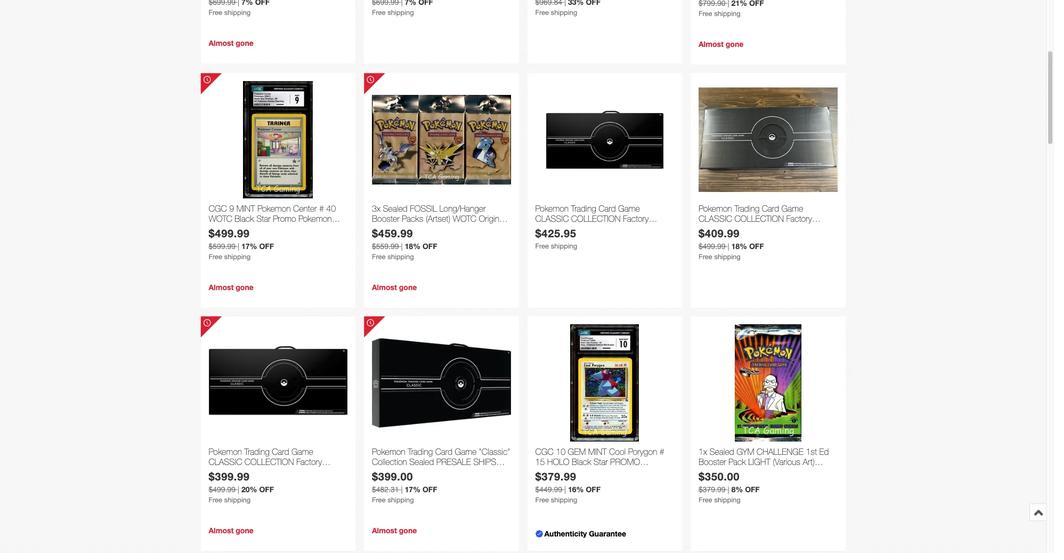 Task type: locate. For each thing, give the bounding box(es) containing it.
2 18% from the left
[[732, 242, 748, 251]]

16%
[[568, 485, 584, 494]]

cgc 10 gem mint cool porygon # 15 holo black star promo pokemon card
[[536, 447, 665, 477]]

| inside $399.99 $499.99 | 20% off free shipping
[[238, 485, 240, 494]]

booster down 1x
[[699, 457, 727, 467]]

preorder right "$399.99"
[[259, 467, 302, 477]]

cgc up 15
[[536, 447, 554, 457]]

off down (artset)
[[423, 242, 438, 251]]

mint
[[237, 204, 255, 213], [589, 447, 607, 457]]

free inside $459.99 $559.99 | 18% off free shipping
[[372, 253, 386, 261]]

almost
[[209, 38, 234, 47], [699, 39, 724, 49], [209, 283, 234, 292], [372, 283, 397, 292], [209, 526, 234, 535], [372, 526, 397, 535]]

1 horizontal spatial preorder
[[586, 224, 629, 234]]

$499.99 inside $409.99 $499.99 | 18% off free shipping
[[699, 242, 726, 251]]

0 horizontal spatial case
[[236, 467, 257, 477]]

almost gone
[[209, 38, 254, 47], [699, 39, 744, 49], [209, 283, 254, 292], [372, 283, 417, 292], [209, 526, 254, 535], [372, 526, 417, 535]]

0 horizontal spatial collection
[[245, 457, 294, 467]]

1 wotc from the left
[[209, 214, 232, 224]]

| down $459.99
[[401, 242, 403, 251]]

authenticity
[[545, 529, 587, 538]]

shipping inside $350.00 $379.99 | 8% off free shipping
[[715, 496, 741, 504]]

free inside $499.99 $599.99 | 17% off free shipping
[[209, 253, 222, 261]]

pokemon up "$399.99"
[[209, 447, 242, 457]]

18% for $409.99
[[732, 242, 748, 251]]

1 vertical spatial 17%
[[405, 485, 421, 494]]

trading
[[571, 204, 597, 213], [735, 204, 760, 213], [245, 447, 270, 457], [408, 447, 433, 457]]

presale
[[437, 457, 471, 467]]

sealed inside 1x sealed gym challenge 1st ed booster pack light (various art) pokemon cards
[[710, 447, 735, 457]]

1 18% from the left
[[405, 242, 421, 251]]

0 vertical spatial cgc
[[209, 204, 227, 213]]

classic up "$399.99"
[[209, 457, 242, 467]]

trading up $399.00
[[408, 447, 433, 457]]

18% down $459.99
[[405, 242, 421, 251]]

cgc
[[209, 204, 227, 213], [536, 447, 554, 457]]

off inside $499.99 $599.99 | 17% off free shipping
[[259, 242, 274, 251]]

17% down $399.00
[[405, 485, 421, 494]]

wotc down long/hanger
[[453, 214, 477, 224]]

1 vertical spatial booster
[[699, 457, 727, 467]]

1 vertical spatial $499.99
[[699, 242, 726, 251]]

off inside $399.99 $499.99 | 20% off free shipping
[[259, 485, 274, 494]]

game inside pokemon trading card game classic collection factory sealed case english!
[[782, 204, 804, 213]]

18% inside $459.99 $559.99 | 18% off free shipping
[[405, 242, 421, 251]]

collection
[[572, 214, 621, 224], [735, 214, 785, 224], [245, 457, 294, 467]]

0 vertical spatial black
[[235, 214, 254, 224]]

pokemon up $425.95
[[536, 204, 569, 213]]

# inside cgc 10 gem mint cool porygon # 15 holo black star promo pokemon card
[[660, 447, 665, 457]]

off inside $379.99 $449.99 | 16% off free shipping
[[586, 485, 601, 494]]

$425.95
[[536, 227, 577, 240]]

almost for $399.99
[[209, 526, 234, 535]]

cgc 9 mint pokemon center # 40 wotc black star promo pokemon card link
[[209, 204, 348, 234]]

card inside pokemon trading card game "classic" collection sealed presale ships 11/17
[[436, 447, 453, 457]]

1 horizontal spatial wotc
[[453, 214, 477, 224]]

1 horizontal spatial #
[[660, 447, 665, 457]]

classic
[[536, 214, 569, 224], [699, 214, 733, 224], [209, 457, 242, 467]]

free shipping
[[209, 9, 251, 17], [372, 9, 414, 17], [536, 9, 578, 17], [699, 10, 741, 18]]

pokemon trading card game classic collection factory sealed case preorder
[[536, 204, 649, 234], [209, 447, 322, 477]]

gone
[[236, 38, 254, 47], [726, 39, 744, 49], [236, 283, 254, 292], [399, 283, 417, 292], [236, 526, 254, 535], [399, 526, 417, 535]]

0 vertical spatial star
[[257, 214, 271, 224]]

0 horizontal spatial factory
[[296, 457, 322, 467]]

1 horizontal spatial case
[[563, 224, 584, 234]]

cards down pack
[[735, 467, 756, 477]]

2 horizontal spatial classic
[[699, 214, 733, 224]]

promo
[[273, 214, 296, 224]]

authenticity guarantee
[[545, 529, 627, 538]]

1 horizontal spatial cgc
[[536, 447, 554, 457]]

off inside $409.99 $499.99 | 18% off free shipping
[[750, 242, 764, 251]]

17%
[[242, 242, 257, 251], [405, 485, 421, 494]]

game for $425.95
[[619, 204, 640, 213]]

1 horizontal spatial star
[[594, 457, 608, 467]]

classic up $425.95
[[536, 214, 569, 224]]

trading up "$399.99"
[[245, 447, 270, 457]]

factory for $409.99
[[787, 214, 813, 224]]

3x
[[372, 204, 381, 213]]

0 vertical spatial pokemon trading card game classic collection factory sealed case preorder
[[536, 204, 649, 234]]

1 horizontal spatial black
[[572, 457, 592, 467]]

card for $425.95
[[599, 204, 616, 213]]

0 vertical spatial 17%
[[242, 242, 257, 251]]

pokemon up $409.99
[[699, 204, 733, 213]]

card inside pokemon trading card game classic collection factory sealed case english!
[[763, 204, 780, 213]]

1 vertical spatial black
[[572, 457, 592, 467]]

1 horizontal spatial 18%
[[732, 242, 748, 251]]

mint inside cgc 10 gem mint cool porygon # 15 holo black star promo pokemon card
[[589, 447, 607, 457]]

off
[[259, 242, 274, 251], [423, 242, 438, 251], [750, 242, 764, 251], [259, 485, 274, 494], [423, 485, 438, 494], [586, 485, 601, 494], [746, 485, 760, 494]]

0 horizontal spatial booster
[[372, 214, 400, 224]]

$449.99
[[536, 485, 563, 494]]

17% right $599.99
[[242, 242, 257, 251]]

(various
[[773, 457, 801, 467]]

#
[[319, 204, 324, 213], [660, 447, 665, 457]]

1 horizontal spatial factory
[[623, 214, 649, 224]]

1 vertical spatial star
[[594, 457, 608, 467]]

17% inside $499.99 $599.99 | 17% off free shipping
[[242, 242, 257, 251]]

off down the 'english!' at the top right of page
[[750, 242, 764, 251]]

promo
[[611, 457, 641, 467]]

pokemon inside cgc 10 gem mint cool porygon # 15 holo black star promo pokemon card
[[536, 467, 569, 477]]

cgc inside the cgc 9 mint pokemon center # 40 wotc black star promo pokemon card
[[209, 204, 227, 213]]

18% inside $409.99 $499.99 | 18% off free shipping
[[732, 242, 748, 251]]

wotc inside 3x sealed fossil long/hanger booster packs (artset) wotc original pokemon cards
[[453, 214, 477, 224]]

# right porygon
[[660, 447, 665, 457]]

| inside $459.99 $559.99 | 18% off free shipping
[[401, 242, 403, 251]]

off inside $350.00 $379.99 | 8% off free shipping
[[746, 485, 760, 494]]

collection up 20%
[[245, 457, 294, 467]]

off down pokemon trading card game "classic" collection sealed presale ships 11/17
[[423, 485, 438, 494]]

0 vertical spatial #
[[319, 204, 324, 213]]

card inside cgc 10 gem mint cool porygon # 15 holo black star promo pokemon card
[[571, 467, 589, 477]]

| down $399.00
[[401, 485, 403, 494]]

cgc left 9
[[209, 204, 227, 213]]

star
[[257, 214, 271, 224], [594, 457, 608, 467]]

off for $399.99
[[259, 485, 274, 494]]

off for $379.99
[[586, 485, 601, 494]]

8%
[[732, 485, 744, 494]]

packs
[[402, 214, 424, 224]]

1 vertical spatial #
[[660, 447, 665, 457]]

0 vertical spatial cards
[[408, 224, 429, 234]]

1 vertical spatial mint
[[589, 447, 607, 457]]

1 vertical spatial pokemon trading card game classic collection factory sealed case preorder link
[[209, 447, 348, 477]]

ships
[[474, 457, 497, 467]]

1 horizontal spatial collection
[[572, 214, 621, 224]]

15
[[536, 457, 545, 467]]

0 vertical spatial preorder
[[586, 224, 629, 234]]

card
[[599, 204, 616, 213], [763, 204, 780, 213], [209, 224, 226, 234], [272, 447, 289, 457], [436, 447, 453, 457], [571, 467, 589, 477]]

1 horizontal spatial 17%
[[405, 485, 421, 494]]

classic for $425.95
[[536, 214, 569, 224]]

shipping inside $425.95 free shipping
[[551, 242, 578, 250]]

booster down 3x
[[372, 214, 400, 224]]

preorder for $399.99
[[259, 467, 302, 477]]

0 horizontal spatial cards
[[408, 224, 429, 234]]

cards down the packs
[[408, 224, 429, 234]]

off inside $399.00 $482.31 | 17% off free shipping
[[423, 485, 438, 494]]

$499.99 inside $399.99 $499.99 | 20% off free shipping
[[209, 485, 236, 494]]

$379.99 down $350.00 at right
[[699, 485, 726, 494]]

gem
[[568, 447, 586, 457]]

1 horizontal spatial $379.99
[[699, 485, 726, 494]]

0 vertical spatial booster
[[372, 214, 400, 224]]

preorder right $425.95
[[586, 224, 629, 234]]

black down gem
[[572, 457, 592, 467]]

$379.99
[[536, 470, 577, 483], [699, 485, 726, 494]]

18%
[[405, 242, 421, 251], [732, 242, 748, 251]]

0 horizontal spatial star
[[257, 214, 271, 224]]

classic for $399.99
[[209, 457, 242, 467]]

case for $409.99
[[726, 224, 747, 234]]

$425.95 free shipping
[[536, 227, 578, 250]]

pokemon up '$559.99'
[[372, 224, 406, 234]]

18% down $409.99
[[732, 242, 748, 251]]

1 horizontal spatial mint
[[589, 447, 607, 457]]

| for $399.00
[[401, 485, 403, 494]]

star inside the cgc 9 mint pokemon center # 40 wotc black star promo pokemon card
[[257, 214, 271, 224]]

sealed
[[383, 204, 408, 213], [536, 224, 560, 234], [699, 224, 724, 234], [710, 447, 735, 457], [410, 457, 434, 467], [209, 467, 233, 477]]

0 horizontal spatial #
[[319, 204, 324, 213]]

0 horizontal spatial wotc
[[209, 214, 232, 224]]

0 vertical spatial $499.99
[[209, 227, 250, 240]]

$379.99 down holo
[[536, 470, 577, 483]]

off right 8%
[[746, 485, 760, 494]]

$379.99 inside $379.99 $449.99 | 16% off free shipping
[[536, 470, 577, 483]]

cards
[[408, 224, 429, 234], [735, 467, 756, 477]]

pokemon
[[258, 204, 291, 213], [536, 204, 569, 213], [699, 204, 733, 213], [299, 214, 332, 224], [372, 224, 406, 234], [209, 447, 242, 457], [372, 447, 406, 457], [536, 467, 569, 477], [699, 467, 733, 477]]

| right $599.99
[[238, 242, 240, 251]]

factory
[[623, 214, 649, 224], [787, 214, 813, 224], [296, 457, 322, 467]]

0 horizontal spatial 18%
[[405, 242, 421, 251]]

preorder
[[586, 224, 629, 234], [259, 467, 302, 477]]

$409.99 $499.99 | 18% off free shipping
[[699, 227, 764, 261]]

wotc
[[209, 214, 232, 224], [453, 214, 477, 224]]

0 horizontal spatial 17%
[[242, 242, 257, 251]]

$399.99
[[209, 470, 250, 483]]

$482.31
[[372, 485, 399, 494]]

0 vertical spatial mint
[[237, 204, 255, 213]]

pokemon down 1x
[[699, 467, 733, 477]]

1 vertical spatial preorder
[[259, 467, 302, 477]]

game for $399.00
[[455, 447, 477, 457]]

2 wotc from the left
[[453, 214, 477, 224]]

holo
[[548, 457, 570, 467]]

ed
[[820, 447, 830, 457]]

pokemon down holo
[[536, 467, 569, 477]]

card for $409.99
[[763, 204, 780, 213]]

0 horizontal spatial pokemon trading card game classic collection factory sealed case preorder
[[209, 447, 322, 477]]

17% inside $399.00 $482.31 | 17% off free shipping
[[405, 485, 421, 494]]

off inside $459.99 $559.99 | 18% off free shipping
[[423, 242, 438, 251]]

trading up the 'english!' at the top right of page
[[735, 204, 760, 213]]

| inside $499.99 $599.99 | 17% off free shipping
[[238, 242, 240, 251]]

free inside $399.99 $499.99 | 20% off free shipping
[[209, 496, 222, 504]]

| down $409.99
[[728, 242, 730, 251]]

collection inside pokemon trading card game classic collection factory sealed case english!
[[735, 214, 785, 224]]

0 horizontal spatial mint
[[237, 204, 255, 213]]

1 horizontal spatial pokemon trading card game classic collection factory sealed case preorder
[[536, 204, 649, 234]]

trading inside pokemon trading card game classic collection factory sealed case english!
[[735, 204, 760, 213]]

$499.99 for $399.99
[[209, 485, 236, 494]]

3x sealed fossil long/hanger booster packs (artset) wotc original pokemon cards link
[[372, 204, 511, 234]]

wotc inside the cgc 9 mint pokemon center # 40 wotc black star promo pokemon card
[[209, 214, 232, 224]]

collection up $425.95
[[572, 214, 621, 224]]

factory inside pokemon trading card game classic collection factory sealed case english!
[[787, 214, 813, 224]]

1 horizontal spatial cards
[[735, 467, 756, 477]]

pack
[[729, 457, 747, 467]]

black inside cgc 10 gem mint cool porygon # 15 holo black star promo pokemon card
[[572, 457, 592, 467]]

off down the cgc 9 mint pokemon center # 40 wotc black star promo pokemon card
[[259, 242, 274, 251]]

classic up $409.99
[[699, 214, 733, 224]]

$499.99 down "$399.99"
[[209, 485, 236, 494]]

collection up the 'english!' at the top right of page
[[735, 214, 785, 224]]

factory for $425.95
[[623, 214, 649, 224]]

factory for $399.99
[[296, 457, 322, 467]]

1 vertical spatial cgc
[[536, 447, 554, 457]]

2 vertical spatial $499.99
[[209, 485, 236, 494]]

pokemon trading card game classic collection factory sealed case preorder link
[[536, 204, 675, 234], [209, 447, 348, 477]]

trading inside pokemon trading card game "classic" collection sealed presale ships 11/17
[[408, 447, 433, 457]]

$459.99 $559.99 | 18% off free shipping
[[372, 227, 438, 261]]

| inside $399.00 $482.31 | 17% off free shipping
[[401, 485, 403, 494]]

booster inside 1x sealed gym challenge 1st ed booster pack light (various art) pokemon cards
[[699, 457, 727, 467]]

star inside cgc 10 gem mint cool porygon # 15 holo black star promo pokemon card
[[594, 457, 608, 467]]

trading for $425.95
[[571, 204, 597, 213]]

9
[[229, 204, 234, 213]]

| for $399.99
[[238, 485, 240, 494]]

case inside pokemon trading card game classic collection factory sealed case english!
[[726, 224, 747, 234]]

shipping
[[224, 9, 251, 17], [388, 9, 414, 17], [551, 9, 578, 17], [715, 10, 741, 18], [551, 242, 578, 250], [224, 253, 251, 261], [388, 253, 414, 261], [715, 253, 741, 261], [224, 496, 251, 504], [388, 496, 414, 504], [551, 496, 578, 504], [715, 496, 741, 504]]

pokemon trading card game "classic" collection sealed presale ships 11/17
[[372, 447, 510, 477]]

off right 20%
[[259, 485, 274, 494]]

game
[[619, 204, 640, 213], [782, 204, 804, 213], [292, 447, 314, 457], [455, 447, 477, 457]]

pokemon inside pokemon trading card game "classic" collection sealed presale ships 11/17
[[372, 447, 406, 457]]

cgc for $379.99
[[536, 447, 554, 457]]

| for $409.99
[[728, 242, 730, 251]]

pokemon up promo
[[258, 204, 291, 213]]

collection for $425.95
[[572, 214, 621, 224]]

$499.99 up $599.99
[[209, 227, 250, 240]]

|
[[238, 242, 240, 251], [401, 242, 403, 251], [728, 242, 730, 251], [238, 485, 240, 494], [401, 485, 403, 494], [565, 485, 566, 494], [728, 485, 730, 494]]

"classic"
[[479, 447, 510, 457]]

0 vertical spatial pokemon trading card game classic collection factory sealed case preorder link
[[536, 204, 675, 234]]

1 horizontal spatial booster
[[699, 457, 727, 467]]

game inside pokemon trading card game "classic" collection sealed presale ships 11/17
[[455, 447, 477, 457]]

pokemon trading card game classic collection factory sealed case english!
[[699, 204, 813, 234]]

1x sealed gym challenge 1st ed booster pack light (various art) pokemon cards
[[699, 447, 830, 477]]

mint right 9
[[237, 204, 255, 213]]

0 horizontal spatial preorder
[[259, 467, 302, 477]]

0 horizontal spatial classic
[[209, 457, 242, 467]]

0 horizontal spatial cgc
[[209, 204, 227, 213]]

1 horizontal spatial classic
[[536, 214, 569, 224]]

2 horizontal spatial factory
[[787, 214, 813, 224]]

$379.99 $449.99 | 16% off free shipping
[[536, 470, 601, 504]]

classic inside pokemon trading card game classic collection factory sealed case english!
[[699, 214, 733, 224]]

challenge
[[757, 447, 804, 457]]

1 horizontal spatial pokemon trading card game classic collection factory sealed case preorder link
[[536, 204, 675, 234]]

1 vertical spatial $379.99
[[699, 485, 726, 494]]

17% for $399.00
[[405, 485, 421, 494]]

0 horizontal spatial $379.99
[[536, 470, 577, 483]]

2 horizontal spatial case
[[726, 224, 747, 234]]

| left 16% on the right bottom
[[565, 485, 566, 494]]

wotc down 9
[[209, 214, 232, 224]]

off right 16% on the right bottom
[[586, 485, 601, 494]]

| inside $379.99 $449.99 | 16% off free shipping
[[565, 485, 566, 494]]

(artset)
[[426, 214, 451, 224]]

$399.00
[[372, 470, 413, 483]]

booster
[[372, 214, 400, 224], [699, 457, 727, 467]]

1 vertical spatial pokemon trading card game classic collection factory sealed case preorder
[[209, 447, 322, 477]]

pokemon trading card game classic collection factory sealed case preorder for $425.95
[[536, 204, 649, 234]]

3x sealed fossil long/hanger booster packs (artset) wotc original pokemon cards
[[372, 204, 505, 234]]

| inside $350.00 $379.99 | 8% off free shipping
[[728, 485, 730, 494]]

cgc inside cgc 10 gem mint cool porygon # 15 holo black star promo pokemon card
[[536, 447, 554, 457]]

$499.99 down $409.99
[[699, 242, 726, 251]]

2 horizontal spatial collection
[[735, 214, 785, 224]]

0 horizontal spatial black
[[235, 214, 254, 224]]

$499.99 for $409.99
[[699, 242, 726, 251]]

pokemon up collection
[[372, 447, 406, 457]]

0 horizontal spatial pokemon trading card game classic collection factory sealed case preorder link
[[209, 447, 348, 477]]

$499.99
[[209, 227, 250, 240], [699, 242, 726, 251], [209, 485, 236, 494]]

almost gone for $459.99
[[372, 283, 417, 292]]

free
[[209, 9, 222, 17], [372, 9, 386, 17], [536, 9, 549, 17], [699, 10, 713, 18], [536, 242, 549, 250], [209, 253, 222, 261], [372, 253, 386, 261], [699, 253, 713, 261], [209, 496, 222, 504], [372, 496, 386, 504], [536, 496, 549, 504], [699, 496, 713, 504]]

black up $499.99 $599.99 | 17% off free shipping
[[235, 214, 254, 224]]

mint left cool
[[589, 447, 607, 457]]

40
[[327, 204, 336, 213]]

$499.99 inside $499.99 $599.99 | 17% off free shipping
[[209, 227, 250, 240]]

game for $399.99
[[292, 447, 314, 457]]

sealed inside pokemon trading card game "classic" collection sealed presale ships 11/17
[[410, 457, 434, 467]]

gone for $399.00
[[399, 526, 417, 535]]

| left 20%
[[238, 485, 240, 494]]

case for $399.99
[[236, 467, 257, 477]]

$350.00
[[699, 470, 740, 483]]

| left 8%
[[728, 485, 730, 494]]

# left 40
[[319, 204, 324, 213]]

| inside $409.99 $499.99 | 18% off free shipping
[[728, 242, 730, 251]]

0 vertical spatial $379.99
[[536, 470, 577, 483]]

1 vertical spatial cards
[[735, 467, 756, 477]]

black
[[235, 214, 254, 224], [572, 457, 592, 467]]

sealed inside 3x sealed fossil long/hanger booster packs (artset) wotc original pokemon cards
[[383, 204, 408, 213]]

pokemon inside pokemon trading card game classic collection factory sealed case english!
[[699, 204, 733, 213]]

trading up $425.95
[[571, 204, 597, 213]]

case
[[563, 224, 584, 234], [726, 224, 747, 234], [236, 467, 257, 477]]

$399.00 $482.31 | 17% off free shipping
[[372, 470, 438, 504]]



Task type: vqa. For each thing, say whether or not it's contained in the screenshot.


Task type: describe. For each thing, give the bounding box(es) containing it.
$399.99 $499.99 | 20% off free shipping
[[209, 470, 274, 504]]

free inside $350.00 $379.99 | 8% off free shipping
[[699, 496, 713, 504]]

almost for $499.99
[[209, 283, 234, 292]]

shipping inside $409.99 $499.99 | 18% off free shipping
[[715, 253, 741, 261]]

free inside $425.95 free shipping
[[536, 242, 549, 250]]

collection
[[372, 457, 407, 467]]

$379.99 inside $350.00 $379.99 | 8% off free shipping
[[699, 485, 726, 494]]

pokemon trading card game "classic" collection sealed presale ships 11/17 link
[[372, 447, 511, 477]]

preorder for $425.95
[[586, 224, 629, 234]]

free inside $379.99 $449.99 | 16% off free shipping
[[536, 496, 549, 504]]

$459.99
[[372, 227, 413, 240]]

long/hanger
[[440, 204, 486, 213]]

cards inside 3x sealed fossil long/hanger booster packs (artset) wotc original pokemon cards
[[408, 224, 429, 234]]

fossil
[[410, 204, 437, 213]]

free inside $399.00 $482.31 | 17% off free shipping
[[372, 496, 386, 504]]

$599.99
[[209, 242, 236, 251]]

off for $409.99
[[750, 242, 764, 251]]

17% for $499.99
[[242, 242, 257, 251]]

20%
[[242, 485, 257, 494]]

light
[[749, 457, 771, 467]]

10
[[556, 447, 566, 457]]

gym
[[737, 447, 755, 457]]

$350.00 $379.99 | 8% off free shipping
[[699, 470, 760, 504]]

almost gone for $399.99
[[209, 526, 254, 535]]

shipping inside $499.99 $599.99 | 17% off free shipping
[[224, 253, 251, 261]]

cgc 10 gem mint cool porygon # 15 holo black star promo pokemon card link
[[536, 447, 675, 477]]

pokemon down the center
[[299, 214, 332, 224]]

black inside the cgc 9 mint pokemon center # 40 wotc black star promo pokemon card
[[235, 214, 254, 224]]

wotc for $459.99
[[453, 214, 477, 224]]

1x sealed gym challenge 1st ed booster pack light (various art) pokemon cards link
[[699, 447, 838, 477]]

$409.99
[[699, 227, 740, 240]]

pokemon trading card game classic collection factory sealed case english! link
[[699, 204, 838, 234]]

wotc for $499.99
[[209, 214, 232, 224]]

free inside $409.99 $499.99 | 18% off free shipping
[[699, 253, 713, 261]]

center
[[293, 204, 317, 213]]

pokemon inside 1x sealed gym challenge 1st ed booster pack light (various art) pokemon cards
[[699, 467, 733, 477]]

pokemon inside 3x sealed fossil long/hanger booster packs (artset) wotc original pokemon cards
[[372, 224, 406, 234]]

| for $350.00
[[728, 485, 730, 494]]

| for $459.99
[[401, 242, 403, 251]]

shipping inside $399.00 $482.31 | 17% off free shipping
[[388, 496, 414, 504]]

1x
[[699, 447, 708, 457]]

art)
[[803, 457, 815, 467]]

$499.99 $599.99 | 17% off free shipping
[[209, 227, 274, 261]]

pokemon trading card game classic collection factory sealed case preorder for $399.99
[[209, 447, 322, 477]]

almost for $399.00
[[372, 526, 397, 535]]

collection for $409.99
[[735, 214, 785, 224]]

almost for $459.99
[[372, 283, 397, 292]]

trading for $409.99
[[735, 204, 760, 213]]

booster inside 3x sealed fossil long/hanger booster packs (artset) wotc original pokemon cards
[[372, 214, 400, 224]]

off for $459.99
[[423, 242, 438, 251]]

shipping inside $399.99 $499.99 | 20% off free shipping
[[224, 496, 251, 504]]

1st
[[807, 447, 818, 457]]

classic for $409.99
[[699, 214, 733, 224]]

gone for $399.99
[[236, 526, 254, 535]]

18% for $459.99
[[405, 242, 421, 251]]

sealed inside pokemon trading card game classic collection factory sealed case english!
[[699, 224, 724, 234]]

gone for $459.99
[[399, 283, 417, 292]]

pokemon trading card game classic collection factory sealed case preorder link for $425.95
[[536, 204, 675, 234]]

off for $399.00
[[423, 485, 438, 494]]

guarantee
[[589, 529, 627, 538]]

game for $409.99
[[782, 204, 804, 213]]

cgc for $499.99
[[209, 204, 227, 213]]

porygon
[[629, 447, 658, 457]]

cool
[[610, 447, 626, 457]]

cgc 9 mint pokemon center # 40 wotc black star promo pokemon card
[[209, 204, 336, 234]]

11/17
[[372, 467, 394, 477]]

english!
[[750, 224, 786, 234]]

| for $379.99
[[565, 485, 566, 494]]

collection for $399.99
[[245, 457, 294, 467]]

card for $399.99
[[272, 447, 289, 457]]

card for $399.00
[[436, 447, 453, 457]]

shipping inside $379.99 $449.99 | 16% off free shipping
[[551, 496, 578, 504]]

$559.99
[[372, 242, 399, 251]]

# inside the cgc 9 mint pokemon center # 40 wotc black star promo pokemon card
[[319, 204, 324, 213]]

trading for $399.99
[[245, 447, 270, 457]]

case for $425.95
[[563, 224, 584, 234]]

trading for $399.00
[[408, 447, 433, 457]]

almost gone for $499.99
[[209, 283, 254, 292]]

almost gone for $399.00
[[372, 526, 417, 535]]

| for $499.99
[[238, 242, 240, 251]]

original
[[479, 214, 505, 224]]

gone for $499.99
[[236, 283, 254, 292]]

card inside the cgc 9 mint pokemon center # 40 wotc black star promo pokemon card
[[209, 224, 226, 234]]

pokemon trading card game classic collection factory sealed case preorder link for $399.99
[[209, 447, 348, 477]]

mint inside the cgc 9 mint pokemon center # 40 wotc black star promo pokemon card
[[237, 204, 255, 213]]

cards inside 1x sealed gym challenge 1st ed booster pack light (various art) pokemon cards
[[735, 467, 756, 477]]

off for $350.00
[[746, 485, 760, 494]]

off for $499.99
[[259, 242, 274, 251]]

shipping inside $459.99 $559.99 | 18% off free shipping
[[388, 253, 414, 261]]



